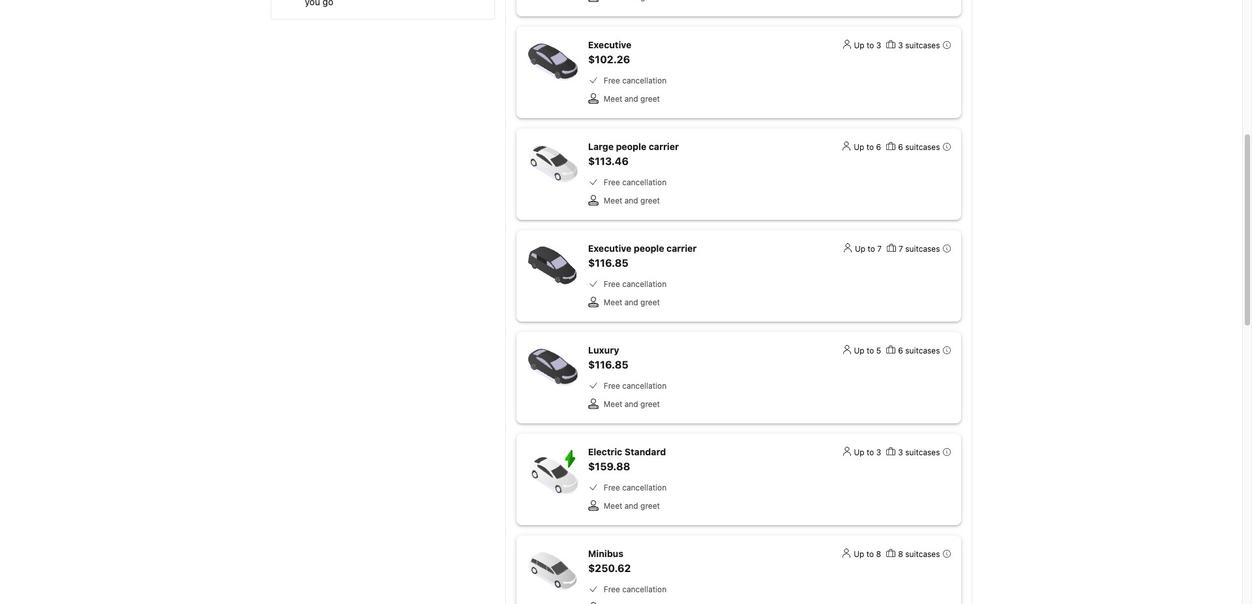 Task type: describe. For each thing, give the bounding box(es) containing it.
minibus
[[588, 548, 624, 559]]

suitcases for luxury $116.85
[[906, 346, 940, 356]]

1 8 from the left
[[877, 549, 882, 559]]

carrier for $116.85
[[667, 243, 697, 254]]

$102.26
[[588, 53, 630, 65]]

minibus $250.62
[[588, 548, 631, 574]]

6 suitcases for people
[[898, 142, 940, 152]]

cancellation for luxury $116.85
[[622, 381, 667, 391]]

2 $116.85 from the top
[[588, 359, 629, 371]]

meet and greet for luxury $116.85
[[604, 399, 660, 409]]

to for executive $102.26
[[867, 40, 874, 50]]

2 8 from the left
[[898, 549, 903, 559]]

free cancellation for luxury $116.85
[[604, 381, 667, 391]]

luxury $116.85
[[588, 344, 629, 371]]

free cancellation for electric standard $159.88
[[604, 483, 667, 493]]

and for electric standard $159.88
[[625, 501, 639, 511]]

up to 3 for $102.26
[[854, 40, 882, 50]]

and for executive $102.26
[[625, 94, 639, 104]]

free for large people carrier $113.46
[[604, 177, 620, 187]]

suitcases for electric standard $159.88
[[906, 448, 940, 457]]

cancellation for executive people carrier $116.85
[[622, 279, 667, 289]]

standard
[[625, 446, 666, 457]]

free for luxury $116.85
[[604, 381, 620, 391]]

executive for $116.85
[[588, 243, 632, 254]]

5
[[877, 346, 882, 356]]

carrier for $113.46
[[649, 141, 679, 152]]

people for $116.85
[[634, 243, 665, 254]]

free for minibus $250.62
[[604, 585, 620, 594]]

to for executive people carrier $116.85
[[868, 244, 875, 254]]

free cancellation for minibus $250.62
[[604, 585, 667, 594]]

up for minibus $250.62
[[854, 549, 865, 559]]

to for minibus $250.62
[[867, 549, 874, 559]]

suitcases for large people carrier $113.46
[[906, 142, 940, 152]]

cancellation for minibus $250.62
[[622, 585, 667, 594]]

greet for large people carrier $113.46
[[641, 196, 660, 206]]

free for executive people carrier $116.85
[[604, 279, 620, 289]]

and for large people carrier $113.46
[[625, 196, 639, 206]]

7 suitcases
[[899, 244, 940, 254]]

up for electric standard $159.88
[[854, 448, 865, 457]]

up to 5
[[854, 346, 882, 356]]

up to 7
[[855, 244, 882, 254]]

meet for executive people carrier $116.85
[[604, 297, 623, 307]]

meet and greet for executive $102.26
[[604, 94, 660, 104]]

to for large people carrier $113.46
[[867, 142, 874, 152]]

cancellation for large people carrier $113.46
[[622, 177, 667, 187]]

greet for executive $102.26
[[641, 94, 660, 104]]

cancellation for executive $102.26
[[622, 76, 667, 85]]

cancellation for electric standard $159.88
[[622, 483, 667, 493]]

free for executive $102.26
[[604, 76, 620, 85]]



Task type: vqa. For each thing, say whether or not it's contained in the screenshot.
no
no



Task type: locate. For each thing, give the bounding box(es) containing it.
6 suitcases right the "5"
[[898, 346, 940, 356]]

free cancellation down executive people carrier $116.85
[[604, 279, 667, 289]]

and down $102.26
[[625, 94, 639, 104]]

meet up 'luxury'
[[604, 297, 623, 307]]

5 meet and greet from the top
[[604, 501, 660, 511]]

meet and greet up standard
[[604, 399, 660, 409]]

5 greet from the top
[[641, 501, 660, 511]]

up for large people carrier $113.46
[[854, 142, 865, 152]]

large
[[588, 141, 614, 152]]

executive for $102.26
[[588, 39, 632, 50]]

meet and greet down $159.88
[[604, 501, 660, 511]]

6 free from the top
[[604, 585, 620, 594]]

to for luxury $116.85
[[867, 346, 874, 356]]

meet for electric standard $159.88
[[604, 501, 623, 511]]

2 meet and greet from the top
[[604, 196, 660, 206]]

3 suitcases for standard
[[899, 448, 940, 457]]

greet for electric standard $159.88
[[641, 501, 660, 511]]

1 and from the top
[[625, 94, 639, 104]]

7 left 7 suitcases
[[878, 244, 882, 254]]

3 suitcases
[[899, 40, 940, 50], [899, 448, 940, 457]]

8 suitcases
[[898, 549, 940, 559]]

5 cancellation from the top
[[622, 483, 667, 493]]

0 vertical spatial up to 3
[[854, 40, 882, 50]]

1 executive from the top
[[588, 39, 632, 50]]

greet for executive people carrier $116.85
[[641, 297, 660, 307]]

executive $102.26
[[588, 39, 632, 65]]

cancellation down $250.62
[[622, 585, 667, 594]]

up to 3 for standard
[[854, 448, 882, 457]]

1 vertical spatial $116.85
[[588, 359, 629, 371]]

8 right up to 8
[[898, 549, 903, 559]]

free
[[604, 76, 620, 85], [604, 177, 620, 187], [604, 279, 620, 289], [604, 381, 620, 391], [604, 483, 620, 493], [604, 585, 620, 594]]

3 suitcases from the top
[[906, 244, 940, 254]]

meet down $102.26
[[604, 94, 623, 104]]

carrier
[[649, 141, 679, 152], [667, 243, 697, 254]]

4 cancellation from the top
[[622, 381, 667, 391]]

3 and from the top
[[625, 297, 639, 307]]

carrier inside executive people carrier $116.85
[[667, 243, 697, 254]]

3 suitcases for $102.26
[[899, 40, 940, 50]]

free cancellation down $250.62
[[604, 585, 667, 594]]

0 vertical spatial carrier
[[649, 141, 679, 152]]

free down $159.88
[[604, 483, 620, 493]]

greet down executive people carrier $116.85
[[641, 297, 660, 307]]

free cancellation for large people carrier $113.46
[[604, 177, 667, 187]]

6 suitcases
[[898, 142, 940, 152], [898, 346, 940, 356]]

free cancellation down $102.26
[[604, 76, 667, 85]]

1 $116.85 from the top
[[588, 257, 629, 269]]

to for electric standard $159.88
[[867, 448, 874, 457]]

2 meet from the top
[[604, 196, 623, 206]]

4 greet from the top
[[641, 399, 660, 409]]

people for $113.46
[[616, 141, 647, 152]]

1 3 suitcases from the top
[[899, 40, 940, 50]]

1 meet from the top
[[604, 94, 623, 104]]

executive people carrier $116.85
[[588, 243, 697, 269]]

$113.46
[[588, 155, 629, 167]]

and down $159.88
[[625, 501, 639, 511]]

greet for luxury $116.85
[[641, 399, 660, 409]]

meet and greet down the $113.46
[[604, 196, 660, 206]]

people inside executive people carrier $116.85
[[634, 243, 665, 254]]

2 6 suitcases from the top
[[898, 346, 940, 356]]

1 free cancellation from the top
[[604, 76, 667, 85]]

up
[[854, 40, 865, 50], [854, 142, 865, 152], [855, 244, 866, 254], [854, 346, 865, 356], [854, 448, 865, 457], [854, 549, 865, 559]]

7 right up to 7
[[899, 244, 903, 254]]

free cancellation down electric standard $159.88
[[604, 483, 667, 493]]

1 vertical spatial executive
[[588, 243, 632, 254]]

executive inside executive people carrier $116.85
[[588, 243, 632, 254]]

electric
[[588, 446, 623, 457]]

1 meet and greet from the top
[[604, 94, 660, 104]]

up for executive $102.26
[[854, 40, 865, 50]]

$116.85
[[588, 257, 629, 269], [588, 359, 629, 371]]

suitcases
[[906, 40, 940, 50], [906, 142, 940, 152], [906, 244, 940, 254], [906, 346, 940, 356], [906, 448, 940, 457], [906, 549, 940, 559]]

1 greet from the top
[[641, 94, 660, 104]]

1 7 from the left
[[878, 244, 882, 254]]

$250.62
[[588, 562, 631, 574]]

up for luxury $116.85
[[854, 346, 865, 356]]

4 free from the top
[[604, 381, 620, 391]]

and
[[625, 94, 639, 104], [625, 196, 639, 206], [625, 297, 639, 307], [625, 399, 639, 409], [625, 501, 639, 511]]

5 suitcases from the top
[[906, 448, 940, 457]]

1 vertical spatial 6 suitcases
[[898, 346, 940, 356]]

4 and from the top
[[625, 399, 639, 409]]

free cancellation down large people carrier $113.46
[[604, 177, 667, 187]]

1 suitcases from the top
[[906, 40, 940, 50]]

6 cancellation from the top
[[622, 585, 667, 594]]

8 left 8 suitcases on the bottom of page
[[877, 549, 882, 559]]

0 vertical spatial 6 suitcases
[[898, 142, 940, 152]]

meet down the $113.46
[[604, 196, 623, 206]]

6 suitcases for $116.85
[[898, 346, 940, 356]]

free cancellation down luxury $116.85
[[604, 381, 667, 391]]

greet down large people carrier $113.46
[[641, 196, 660, 206]]

free cancellation for executive $102.26
[[604, 76, 667, 85]]

5 free cancellation from the top
[[604, 483, 667, 493]]

free down luxury $116.85
[[604, 381, 620, 391]]

2 3 suitcases from the top
[[899, 448, 940, 457]]

2 free cancellation from the top
[[604, 177, 667, 187]]

5 free from the top
[[604, 483, 620, 493]]

3 greet from the top
[[641, 297, 660, 307]]

meet and greet for electric standard $159.88
[[604, 501, 660, 511]]

0 horizontal spatial 8
[[877, 549, 882, 559]]

1 up to 3 from the top
[[854, 40, 882, 50]]

free cancellation for executive people carrier $116.85
[[604, 279, 667, 289]]

0 vertical spatial $116.85
[[588, 257, 629, 269]]

suitcases for executive people carrier $116.85
[[906, 244, 940, 254]]

cancellation down $102.26
[[622, 76, 667, 85]]

2 executive from the top
[[588, 243, 632, 254]]

2 cancellation from the top
[[622, 177, 667, 187]]

4 meet from the top
[[604, 399, 623, 409]]

6 free cancellation from the top
[[604, 585, 667, 594]]

up to 3
[[854, 40, 882, 50], [854, 448, 882, 457]]

meet for large people carrier $113.46
[[604, 196, 623, 206]]

carrier inside large people carrier $113.46
[[649, 141, 679, 152]]

2 up to 3 from the top
[[854, 448, 882, 457]]

free down executive people carrier $116.85
[[604, 279, 620, 289]]

cancellation down large people carrier $113.46
[[622, 177, 667, 187]]

and down executive people carrier $116.85
[[625, 297, 639, 307]]

and down the $113.46
[[625, 196, 639, 206]]

meet
[[604, 94, 623, 104], [604, 196, 623, 206], [604, 297, 623, 307], [604, 399, 623, 409], [604, 501, 623, 511]]

meet for luxury $116.85
[[604, 399, 623, 409]]

4 suitcases from the top
[[906, 346, 940, 356]]

meet and greet down executive people carrier $116.85
[[604, 297, 660, 307]]

greet up standard
[[641, 399, 660, 409]]

large people carrier $113.46
[[588, 141, 679, 167]]

suitcases for executive $102.26
[[906, 40, 940, 50]]

6 suitcases from the top
[[906, 549, 940, 559]]

meet and greet for executive people carrier $116.85
[[604, 297, 660, 307]]

1 cancellation from the top
[[622, 76, 667, 85]]

3 free from the top
[[604, 279, 620, 289]]

3 meet and greet from the top
[[604, 297, 660, 307]]

$159.88
[[588, 461, 630, 472]]

greet
[[641, 94, 660, 104], [641, 196, 660, 206], [641, 297, 660, 307], [641, 399, 660, 409], [641, 501, 660, 511]]

5 and from the top
[[625, 501, 639, 511]]

cancellation down electric standard $159.88
[[622, 483, 667, 493]]

up for executive people carrier $116.85
[[855, 244, 866, 254]]

and for executive people carrier $116.85
[[625, 297, 639, 307]]

3 meet from the top
[[604, 297, 623, 307]]

1 vertical spatial carrier
[[667, 243, 697, 254]]

6
[[877, 142, 882, 152], [898, 142, 903, 152], [898, 346, 903, 356]]

1 6 suitcases from the top
[[898, 142, 940, 152]]

2 greet from the top
[[641, 196, 660, 206]]

1 vertical spatial people
[[634, 243, 665, 254]]

people
[[616, 141, 647, 152], [634, 243, 665, 254]]

up to 8
[[854, 549, 882, 559]]

meet down $159.88
[[604, 501, 623, 511]]

6 for $116.85
[[898, 346, 903, 356]]

suitcases for minibus $250.62
[[906, 549, 940, 559]]

and up standard
[[625, 399, 639, 409]]

0 vertical spatial people
[[616, 141, 647, 152]]

free cancellation
[[604, 76, 667, 85], [604, 177, 667, 187], [604, 279, 667, 289], [604, 381, 667, 391], [604, 483, 667, 493], [604, 585, 667, 594]]

5 meet from the top
[[604, 501, 623, 511]]

3 cancellation from the top
[[622, 279, 667, 289]]

greet down electric standard $159.88
[[641, 501, 660, 511]]

7
[[878, 244, 882, 254], [899, 244, 903, 254]]

free down $102.26
[[604, 76, 620, 85]]

8
[[877, 549, 882, 559], [898, 549, 903, 559]]

free down the $113.46
[[604, 177, 620, 187]]

1 vertical spatial up to 3
[[854, 448, 882, 457]]

cancellation down executive people carrier $116.85
[[622, 279, 667, 289]]

free down $250.62
[[604, 585, 620, 594]]

meet for executive $102.26
[[604, 94, 623, 104]]

1 free from the top
[[604, 76, 620, 85]]

greet up large people carrier $113.46
[[641, 94, 660, 104]]

3
[[877, 40, 882, 50], [899, 40, 903, 50], [877, 448, 882, 457], [899, 448, 903, 457]]

cancellation down luxury $116.85
[[622, 381, 667, 391]]

1 horizontal spatial 7
[[899, 244, 903, 254]]

3 free cancellation from the top
[[604, 279, 667, 289]]

meet and greet
[[604, 94, 660, 104], [604, 196, 660, 206], [604, 297, 660, 307], [604, 399, 660, 409], [604, 501, 660, 511]]

2 7 from the left
[[899, 244, 903, 254]]

2 suitcases from the top
[[906, 142, 940, 152]]

2 and from the top
[[625, 196, 639, 206]]

4 free cancellation from the top
[[604, 381, 667, 391]]

meet down luxury $116.85
[[604, 399, 623, 409]]

up to 6
[[854, 142, 882, 152]]

2 free from the top
[[604, 177, 620, 187]]

6 suitcases right up to 6
[[898, 142, 940, 152]]

cancellation
[[622, 76, 667, 85], [622, 177, 667, 187], [622, 279, 667, 289], [622, 381, 667, 391], [622, 483, 667, 493], [622, 585, 667, 594]]

electric standard $159.88
[[588, 446, 666, 472]]

executive
[[588, 39, 632, 50], [588, 243, 632, 254]]

to
[[867, 40, 874, 50], [867, 142, 874, 152], [868, 244, 875, 254], [867, 346, 874, 356], [867, 448, 874, 457], [867, 549, 874, 559]]

0 vertical spatial executive
[[588, 39, 632, 50]]

luxury
[[588, 344, 619, 356]]

4 meet and greet from the top
[[604, 399, 660, 409]]

$116.85 inside executive people carrier $116.85
[[588, 257, 629, 269]]

0 horizontal spatial 7
[[878, 244, 882, 254]]

1 vertical spatial 3 suitcases
[[899, 448, 940, 457]]

and for luxury $116.85
[[625, 399, 639, 409]]

6 for people
[[898, 142, 903, 152]]

people inside large people carrier $113.46
[[616, 141, 647, 152]]

meet and greet down $102.26
[[604, 94, 660, 104]]

0 vertical spatial 3 suitcases
[[899, 40, 940, 50]]

meet and greet for large people carrier $113.46
[[604, 196, 660, 206]]

1 horizontal spatial 8
[[898, 549, 903, 559]]

free for electric standard $159.88
[[604, 483, 620, 493]]



